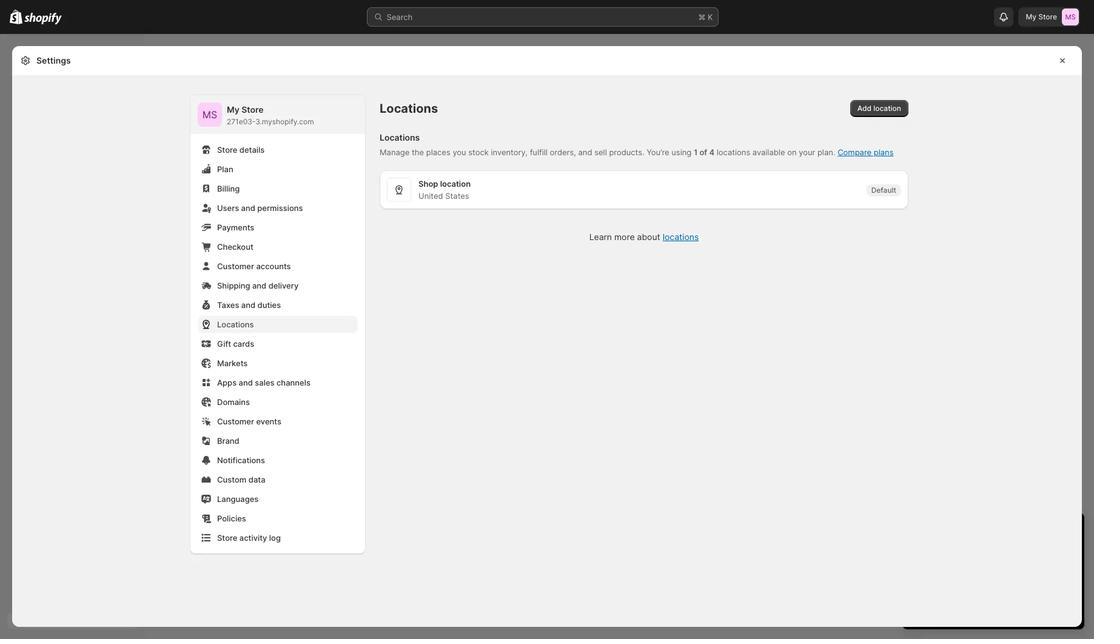 Task type: vqa. For each thing, say whether or not it's contained in the screenshot.
MS button
yes



Task type: locate. For each thing, give the bounding box(es) containing it.
orders,
[[550, 147, 576, 157]]

0 horizontal spatial shopify image
[[10, 10, 23, 24]]

ms button
[[198, 103, 222, 127]]

using
[[672, 147, 692, 157]]

states
[[446, 191, 469, 201]]

my
[[1026, 12, 1037, 21], [227, 104, 240, 115]]

delivery
[[269, 281, 299, 291]]

my store image left '271e03-'
[[198, 103, 222, 127]]

duties
[[258, 300, 281, 310]]

taxes and duties link
[[198, 297, 358, 314]]

the
[[412, 147, 424, 157]]

and right apps
[[239, 378, 253, 388]]

locations up the
[[380, 101, 438, 116]]

and right users on the left of page
[[241, 203, 255, 213]]

locations right 4
[[717, 147, 751, 157]]

1 vertical spatial locations
[[380, 132, 420, 143]]

0 horizontal spatial my store image
[[198, 103, 222, 127]]

customer accounts link
[[198, 258, 358, 275]]

domains link
[[198, 394, 358, 411]]

and inside "link"
[[241, 300, 256, 310]]

languages link
[[198, 491, 358, 508]]

1
[[694, 147, 698, 157]]

shop settings menu element
[[191, 95, 365, 554]]

users and permissions
[[217, 203, 303, 213]]

places
[[426, 147, 451, 157]]

policies
[[217, 514, 246, 524]]

and
[[579, 147, 593, 157], [241, 203, 255, 213], [252, 281, 267, 291], [241, 300, 256, 310], [239, 378, 253, 388]]

locations manage the places you stock inventory, fulfill orders, and sell products. you're using 1 of 4 locations available on your plan. compare plans
[[380, 132, 894, 157]]

0 horizontal spatial my
[[227, 104, 240, 115]]

0 vertical spatial location
[[874, 104, 902, 113]]

locations right about
[[663, 232, 699, 242]]

0 vertical spatial my
[[1026, 12, 1037, 21]]

0 vertical spatial customer
[[217, 262, 254, 271]]

location right add
[[874, 104, 902, 113]]

languages
[[217, 495, 259, 504]]

location inside shop location united states
[[440, 179, 471, 189]]

my for my store
[[1026, 12, 1037, 21]]

my store image
[[1062, 8, 1079, 25], [198, 103, 222, 127]]

dialog
[[1087, 46, 1095, 627]]

shipping and delivery
[[217, 281, 299, 291]]

2 customer from the top
[[217, 417, 254, 427]]

and down customer accounts
[[252, 281, 267, 291]]

0 horizontal spatial location
[[440, 179, 471, 189]]

locations link
[[663, 232, 699, 242]]

0 vertical spatial locations
[[380, 101, 438, 116]]

customer down checkout
[[217, 262, 254, 271]]

compare
[[838, 147, 872, 157]]

shop location united states
[[419, 179, 471, 201]]

1 vertical spatial location
[[440, 179, 471, 189]]

customer
[[217, 262, 254, 271], [217, 417, 254, 427]]

locations
[[380, 101, 438, 116], [380, 132, 420, 143], [217, 320, 254, 329]]

shopify image
[[10, 10, 23, 24], [24, 13, 62, 25]]

plan.
[[818, 147, 836, 157]]

markets
[[217, 359, 248, 368]]

location
[[874, 104, 902, 113], [440, 179, 471, 189]]

1 horizontal spatial locations
[[717, 147, 751, 157]]

customer events link
[[198, 413, 358, 430]]

customer down domains
[[217, 417, 254, 427]]

products.
[[609, 147, 645, 157]]

and left sell
[[579, 147, 593, 157]]

1 horizontal spatial my store image
[[1062, 8, 1079, 25]]

my store 271e03-3.myshopify.com
[[227, 104, 314, 126]]

0 vertical spatial locations
[[717, 147, 751, 157]]

custom
[[217, 475, 247, 485]]

1 horizontal spatial location
[[874, 104, 902, 113]]

brand link
[[198, 433, 358, 450]]

my store image inside the shop settings menu 'element'
[[198, 103, 222, 127]]

and for duties
[[241, 300, 256, 310]]

my inside my store 271e03-3.myshopify.com
[[227, 104, 240, 115]]

about
[[637, 232, 661, 242]]

checkout
[[217, 242, 253, 252]]

and for sales
[[239, 378, 253, 388]]

1 horizontal spatial my
[[1026, 12, 1037, 21]]

location up the states
[[440, 179, 471, 189]]

4
[[710, 147, 715, 157]]

channels
[[277, 378, 311, 388]]

brand
[[217, 436, 240, 446]]

my store image right my store
[[1062, 8, 1079, 25]]

accounts
[[256, 262, 291, 271]]

available
[[753, 147, 785, 157]]

1 vertical spatial my store image
[[198, 103, 222, 127]]

2 vertical spatial locations
[[217, 320, 254, 329]]

apps
[[217, 378, 237, 388]]

and inside locations manage the places you stock inventory, fulfill orders, and sell products. you're using 1 of 4 locations available on your plan. compare plans
[[579, 147, 593, 157]]

policies link
[[198, 510, 358, 527]]

sell
[[595, 147, 607, 157]]

plans
[[874, 147, 894, 157]]

customer accounts
[[217, 262, 291, 271]]

0 horizontal spatial locations
[[663, 232, 699, 242]]

activity
[[240, 533, 267, 543]]

customer events
[[217, 417, 282, 427]]

of
[[700, 147, 708, 157]]

and for delivery
[[252, 281, 267, 291]]

sales
[[255, 378, 275, 388]]

locations
[[717, 147, 751, 157], [663, 232, 699, 242]]

store details link
[[198, 141, 358, 158]]

taxes
[[217, 300, 239, 310]]

1 customer from the top
[[217, 262, 254, 271]]

locations up manage
[[380, 132, 420, 143]]

manage
[[380, 147, 410, 157]]

locations up gift cards
[[217, 320, 254, 329]]

you
[[453, 147, 466, 157]]

notifications
[[217, 456, 265, 465]]

and for permissions
[[241, 203, 255, 213]]

1 vertical spatial locations
[[663, 232, 699, 242]]

add location link
[[851, 100, 909, 117]]

1 vertical spatial customer
[[217, 417, 254, 427]]

1 vertical spatial my
[[227, 104, 240, 115]]

fulfill
[[530, 147, 548, 157]]

and right taxes
[[241, 300, 256, 310]]

apps and sales channels
[[217, 378, 311, 388]]

gift
[[217, 339, 231, 349]]

store
[[1039, 12, 1058, 21], [242, 104, 264, 115], [217, 145, 237, 155], [217, 533, 237, 543]]

learn
[[590, 232, 612, 242]]



Task type: describe. For each thing, give the bounding box(es) containing it.
locations inside the shop settings menu 'element'
[[217, 320, 254, 329]]

store activity log link
[[198, 530, 358, 547]]

plan
[[217, 164, 233, 174]]

details
[[240, 145, 265, 155]]

store details
[[217, 145, 265, 155]]

data
[[249, 475, 265, 485]]

store inside my store 271e03-3.myshopify.com
[[242, 104, 264, 115]]

1 horizontal spatial shopify image
[[24, 13, 62, 25]]

learn more about locations
[[590, 232, 699, 242]]

⌘
[[699, 12, 706, 22]]

add
[[858, 104, 872, 113]]

gift cards
[[217, 339, 254, 349]]

locations link
[[198, 316, 358, 333]]

271e03-
[[227, 117, 256, 126]]

add location
[[858, 104, 902, 113]]

markets link
[[198, 355, 358, 372]]

shop
[[419, 179, 438, 189]]

3 days left in your trial element
[[903, 545, 1085, 630]]

inventory,
[[491, 147, 528, 157]]

customer for customer accounts
[[217, 262, 254, 271]]

payments
[[217, 223, 254, 232]]

your
[[799, 147, 816, 157]]

apps and sales channels link
[[198, 374, 358, 391]]

default
[[872, 185, 897, 194]]

plan link
[[198, 161, 358, 178]]

notifications link
[[198, 452, 358, 469]]

locations inside locations manage the places you stock inventory, fulfill orders, and sell products. you're using 1 of 4 locations available on your plan. compare plans
[[717, 147, 751, 157]]

united
[[419, 191, 443, 201]]

log
[[269, 533, 281, 543]]

k
[[708, 12, 713, 22]]

⌘ k
[[699, 12, 713, 22]]

my for my store 271e03-3.myshopify.com
[[227, 104, 240, 115]]

payments link
[[198, 219, 358, 236]]

on
[[788, 147, 797, 157]]

custom data link
[[198, 471, 358, 488]]

cards
[[233, 339, 254, 349]]

settings
[[36, 55, 71, 66]]

shipping and delivery link
[[198, 277, 358, 294]]

more
[[615, 232, 635, 242]]

users
[[217, 203, 239, 213]]

users and permissions link
[[198, 200, 358, 217]]

settings dialog
[[12, 46, 1082, 627]]

my store
[[1026, 12, 1058, 21]]

3.myshopify.com
[[256, 117, 314, 126]]

taxes and duties
[[217, 300, 281, 310]]

shipping
[[217, 281, 250, 291]]

store activity log
[[217, 533, 281, 543]]

locations inside locations manage the places you stock inventory, fulfill orders, and sell products. you're using 1 of 4 locations available on your plan. compare plans
[[380, 132, 420, 143]]

domains
[[217, 397, 250, 407]]

stock
[[469, 147, 489, 157]]

billing
[[217, 184, 240, 194]]

location for shop location united states
[[440, 179, 471, 189]]

checkout link
[[198, 238, 358, 255]]

0 vertical spatial my store image
[[1062, 8, 1079, 25]]

customer for customer events
[[217, 417, 254, 427]]

gift cards link
[[198, 336, 358, 353]]

location for add location
[[874, 104, 902, 113]]

custom data
[[217, 475, 265, 485]]

events
[[256, 417, 282, 427]]

billing link
[[198, 180, 358, 197]]

search
[[387, 12, 413, 22]]

compare plans link
[[838, 147, 894, 157]]

you're
[[647, 147, 670, 157]]



